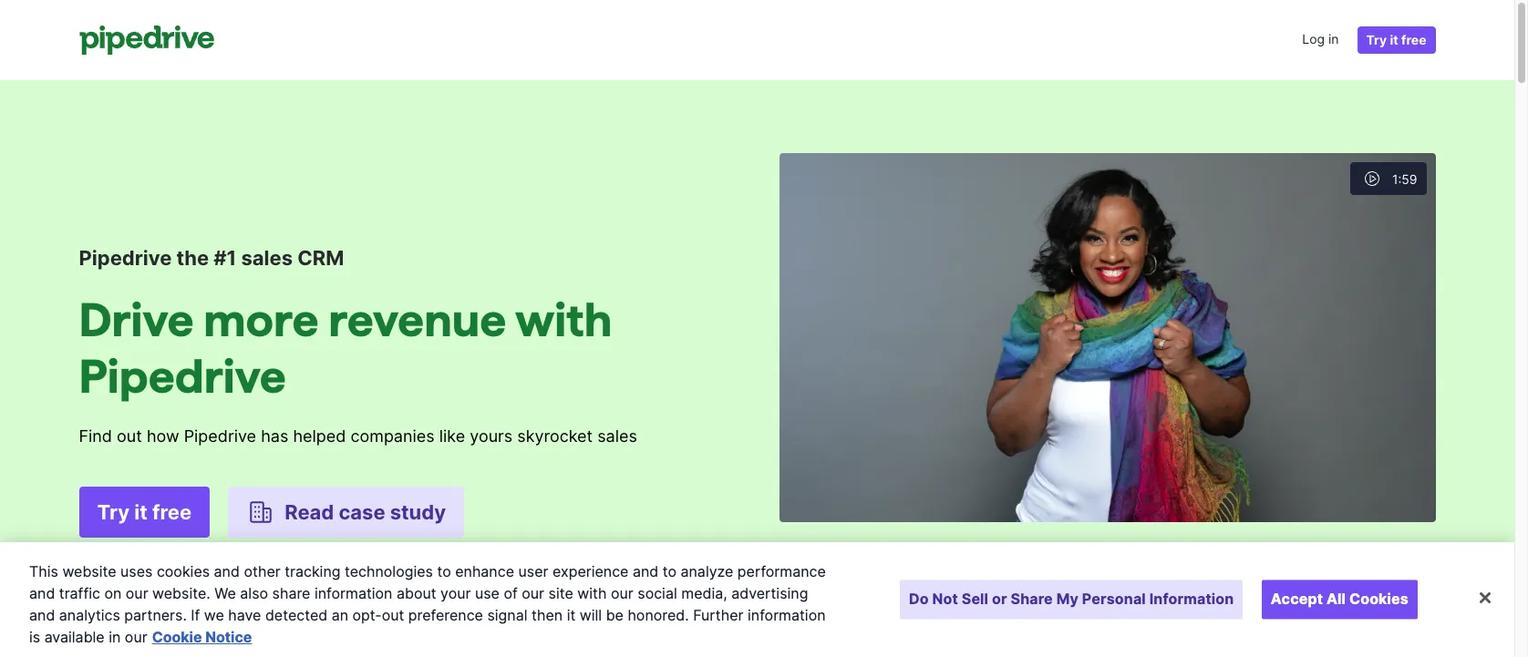 Task type: describe. For each thing, give the bounding box(es) containing it.
where
[[1289, 551, 1337, 570]]

like
[[439, 426, 465, 445]]

created
[[1007, 578, 1066, 597]]

and up we
[[214, 563, 240, 581]]

#1
[[214, 246, 236, 269]]

analytics
[[59, 606, 120, 625]]

0 vertical spatial try
[[1366, 32, 1387, 47]]

technologies
[[345, 563, 433, 581]]

not
[[932, 590, 958, 608]]

all
[[1326, 590, 1346, 608]]

we
[[204, 606, 224, 625]]

2 horizontal spatial it's
[[980, 578, 1002, 597]]

notice
[[205, 628, 252, 646]]

personal
[[1082, 590, 1146, 608]]

1 horizontal spatial to
[[663, 563, 676, 581]]

user
[[518, 563, 548, 581]]

drive
[[79, 293, 194, 345]]

it's exactly what i need. pipedrive is not the kind of software where i have to make it work. it's perfect. it's created for the salesperson.
[[779, 551, 1408, 597]]

social
[[638, 584, 677, 603]]

make
[[779, 578, 821, 597]]

cookies
[[157, 563, 210, 581]]

cookie notice
[[152, 628, 252, 646]]

card
[[192, 558, 215, 572]]

perfect.
[[914, 578, 975, 597]]

tracking
[[285, 563, 341, 581]]

full
[[79, 558, 96, 572]]

my
[[1056, 590, 1079, 608]]

share
[[272, 584, 310, 603]]

signal
[[487, 606, 527, 625]]

yours
[[470, 426, 513, 445]]

1 vertical spatial try it free button
[[79, 486, 210, 537]]

study
[[390, 500, 446, 524]]

uses
[[120, 563, 153, 581]]

how
[[147, 426, 179, 445]]

salesperson.
[[1127, 578, 1225, 597]]

media,
[[681, 584, 727, 603]]

on
[[104, 584, 122, 603]]

work.
[[840, 578, 882, 597]]

cookie notice link
[[152, 628, 252, 646]]

performance
[[737, 563, 826, 581]]

pipedrive left has
[[184, 426, 256, 445]]

we
[[214, 584, 236, 603]]

will
[[580, 606, 602, 625]]

cookies
[[1349, 590, 1409, 608]]

and up available
[[29, 606, 55, 625]]

if
[[191, 606, 200, 625]]

xs image
[[1361, 168, 1383, 190]]

more
[[204, 293, 319, 345]]

revenue
[[329, 293, 507, 345]]

software
[[1216, 551, 1285, 570]]

1:59 button
[[779, 143, 1436, 533]]

to inside it's exactly what i need. pipedrive is not the kind of software where i have to make it work. it's perfect. it's created for the salesperson.
[[1392, 551, 1408, 570]]

an
[[332, 606, 348, 625]]

this
[[29, 563, 58, 581]]

it right the log in link
[[1390, 32, 1398, 47]]

accept all cookies button
[[1262, 580, 1418, 620]]

required
[[218, 558, 261, 572]]

companies
[[351, 426, 435, 445]]

drive more revenue with pipedrive
[[79, 293, 612, 402]]

helped
[[293, 426, 346, 445]]

and down this on the left
[[29, 584, 55, 603]]

out inside the this website uses cookies and other tracking technologies to enhance user experience and to analyze performance and traffic on our website. we also share information about your use of our site with our social media, advertising and analytics partners. if we have detected an opt-out preference signal then it will be honored. further information is available in our
[[382, 606, 404, 625]]

2 vertical spatial the
[[1097, 578, 1122, 597]]

0 vertical spatial sales
[[241, 246, 293, 269]]

detected
[[265, 606, 327, 625]]

accept
[[1271, 590, 1323, 608]]

1 horizontal spatial information
[[748, 606, 826, 625]]

read
[[285, 500, 334, 524]]

other
[[244, 563, 281, 581]]

information
[[1149, 590, 1234, 608]]

log in
[[1302, 31, 1339, 46]]

of inside the this website uses cookies and other tracking technologies to enhance user experience and to analyze performance and traffic on our website. we also share information about your use of our site with our social media, advertising and analytics partners. if we have detected an opt-out preference signal then it will be honored. further information is available in our
[[504, 584, 518, 603]]

tiffany largie
[[779, 624, 865, 639]]

enhance
[[455, 563, 514, 581]]

pipedrive up drive
[[79, 246, 172, 269]]

opt-
[[352, 606, 382, 625]]

our down user
[[522, 584, 544, 603]]

this website uses cookies and other tracking technologies to enhance user experience and to analyze performance and traffic on our website. we also share information about your use of our site with our social media, advertising and analytics partners. if we have detected an opt-out preference signal then it will be honored. further information is available in our
[[29, 563, 826, 646]]

sell
[[962, 590, 988, 608]]

crm
[[297, 246, 344, 269]]

it inside it's exactly what i need. pipedrive is not the kind of software where i have to make it work. it's perfect. it's created for the salesperson.
[[825, 578, 835, 597]]

partners.
[[124, 606, 187, 625]]

1 horizontal spatial in
[[1328, 31, 1339, 46]]

about
[[397, 584, 436, 603]]



Task type: locate. For each thing, give the bounding box(es) containing it.
it's up 'make'
[[817, 551, 840, 570]]

pipedrive up how
[[79, 350, 286, 402]]

of
[[1196, 551, 1212, 570], [504, 584, 518, 603]]

1 horizontal spatial try
[[1366, 32, 1387, 47]]

0 vertical spatial is
[[1082, 551, 1094, 570]]

the right not
[[1129, 551, 1154, 570]]

try it free
[[1366, 32, 1426, 47], [97, 500, 192, 524]]

0 horizontal spatial the
[[176, 246, 209, 269]]

0 vertical spatial information
[[314, 584, 392, 603]]

pipedrive inside it's exactly what i need. pipedrive is not the kind of software where i have to make it work. it's perfect. it's created for the salesperson.
[[1005, 551, 1077, 570]]

in
[[1328, 31, 1339, 46], [109, 628, 121, 646]]

largie
[[826, 624, 865, 639]]

try it free button right the log in link
[[1357, 26, 1436, 54]]

in inside the this website uses cookies and other tracking technologies to enhance user experience and to analyze performance and traffic on our website. we also share information about your use of our site with our social media, advertising and analytics partners. if we have detected an opt-out preference signal then it will be honored. further information is available in our
[[109, 628, 121, 646]]

i
[[948, 551, 952, 570], [1342, 551, 1346, 570]]

analyze
[[681, 563, 733, 581]]

pipedrive the #1 sales crm
[[79, 246, 344, 269]]

have inside the this website uses cookies and other tracking technologies to enhance user experience and to analyze performance and traffic on our website. we also share information about your use of our site with our social media, advertising and analytics partners. if we have detected an opt-out preference signal then it will be honored. further information is available in our
[[228, 606, 261, 625]]

have up cookies
[[1351, 551, 1388, 570]]

the down not
[[1097, 578, 1122, 597]]

no
[[142, 558, 157, 572]]

also
[[240, 584, 268, 603]]

kind
[[1159, 551, 1192, 570]]

0 vertical spatial free
[[1401, 32, 1426, 47]]

it's down need.
[[980, 578, 1002, 597]]

0 horizontal spatial try it free button
[[79, 486, 210, 537]]

1 horizontal spatial of
[[1196, 551, 1212, 570]]

1 vertical spatial have
[[228, 606, 261, 625]]

0 horizontal spatial sales
[[241, 246, 293, 269]]

i right what
[[948, 551, 952, 570]]

read case study link
[[228, 486, 464, 537]]

1 horizontal spatial try it free
[[1366, 32, 1426, 47]]

0 horizontal spatial to
[[437, 563, 451, 581]]

0 vertical spatial of
[[1196, 551, 1212, 570]]

0 horizontal spatial try
[[97, 500, 130, 524]]

information up an
[[314, 584, 392, 603]]

it
[[1390, 32, 1398, 47], [134, 500, 148, 524], [825, 578, 835, 597], [567, 606, 576, 625]]

of inside it's exactly what i need. pipedrive is not the kind of software where i have to make it work. it's perfect. it's created for the salesperson.
[[1196, 551, 1212, 570]]

website.
[[152, 584, 210, 603]]

it right 'make'
[[825, 578, 835, 597]]

accept all cookies
[[1271, 590, 1409, 608]]

our
[[126, 584, 148, 603], [522, 584, 544, 603], [611, 584, 633, 603], [125, 628, 147, 646]]

and up social
[[633, 563, 658, 581]]

1 vertical spatial the
[[1129, 551, 1154, 570]]

our up be
[[611, 584, 633, 603]]

with inside drive more revenue with pipedrive
[[515, 293, 612, 345]]

0 horizontal spatial of
[[504, 584, 518, 603]]

try it free up no
[[97, 500, 192, 524]]

tiffany
[[779, 624, 823, 639]]

be
[[606, 606, 624, 625]]

1 vertical spatial of
[[504, 584, 518, 603]]

is left not
[[1082, 551, 1094, 570]]

privacy alert dialog
[[0, 542, 1514, 657]]

0 vertical spatial try it free button
[[1357, 26, 1436, 54]]

0 horizontal spatial information
[[314, 584, 392, 603]]

full access. no credit card required
[[79, 558, 261, 572]]

use
[[475, 584, 500, 603]]

try it free button
[[1357, 26, 1436, 54], [79, 486, 210, 537]]

1 vertical spatial in
[[109, 628, 121, 646]]

1 vertical spatial out
[[382, 606, 404, 625]]

1 vertical spatial with
[[577, 584, 607, 603]]

log in link
[[1302, 26, 1339, 55]]

access.
[[100, 558, 139, 572]]

try
[[1366, 32, 1387, 47], [97, 500, 130, 524]]

1 vertical spatial sales
[[597, 426, 637, 445]]

what
[[905, 551, 943, 570]]

information
[[314, 584, 392, 603], [748, 606, 826, 625]]

not
[[1099, 551, 1124, 570]]

is inside the this website uses cookies and other tracking technologies to enhance user experience and to analyze performance and traffic on our website. we also share information about your use of our site with our social media, advertising and analytics partners. if we have detected an opt-out preference signal then it will be honored. further information is available in our
[[29, 628, 40, 646]]

preference
[[408, 606, 483, 625]]

it up no
[[134, 500, 148, 524]]

0 horizontal spatial i
[[948, 551, 952, 570]]

0 horizontal spatial in
[[109, 628, 121, 646]]

do not sell or share my personal information
[[909, 590, 1234, 608]]

and
[[214, 563, 240, 581], [633, 563, 658, 581], [29, 584, 55, 603], [29, 606, 55, 625]]

pipedrive inside drive more revenue with pipedrive
[[79, 350, 286, 402]]

our down the partners.
[[125, 628, 147, 646]]

case
[[339, 500, 385, 524]]

0 vertical spatial try it free
[[1366, 32, 1426, 47]]

0 vertical spatial the
[[176, 246, 209, 269]]

the left #1
[[176, 246, 209, 269]]

log
[[1302, 31, 1325, 46]]

1 horizontal spatial sales
[[597, 426, 637, 445]]

your
[[440, 584, 471, 603]]

our down uses
[[126, 584, 148, 603]]

to up cookies
[[1392, 551, 1408, 570]]

try up access.
[[97, 500, 130, 524]]

do
[[909, 590, 929, 608]]

2 i from the left
[[1342, 551, 1346, 570]]

it left will
[[567, 606, 576, 625]]

2 horizontal spatial to
[[1392, 551, 1408, 570]]

then
[[532, 606, 563, 625]]

pipedrive up created
[[1005, 551, 1077, 570]]

1 vertical spatial free
[[152, 500, 192, 524]]

pipedrive
[[79, 246, 172, 269], [79, 350, 286, 402], [184, 426, 256, 445], [1005, 551, 1077, 570]]

cookie
[[152, 628, 202, 646]]

0 horizontal spatial it's
[[817, 551, 840, 570]]

0 horizontal spatial try it free
[[97, 500, 192, 524]]

further
[[693, 606, 744, 625]]

1 horizontal spatial try it free button
[[1357, 26, 1436, 54]]

is inside it's exactly what i need. pipedrive is not the kind of software where i have to make it work. it's perfect. it's created for the salesperson.
[[1082, 551, 1094, 570]]

0 vertical spatial out
[[117, 426, 142, 445]]

0 horizontal spatial free
[[152, 500, 192, 524]]

available
[[44, 628, 105, 646]]

need.
[[957, 551, 1000, 570]]

it inside the this website uses cookies and other tracking technologies to enhance user experience and to analyze performance and traffic on our website. we also share information about your use of our site with our social media, advertising and analytics partners. if we have detected an opt-out preference signal then it will be honored. further information is available in our
[[567, 606, 576, 625]]

to up your
[[437, 563, 451, 581]]

0 vertical spatial in
[[1328, 31, 1339, 46]]

read case study
[[285, 500, 446, 524]]

0 horizontal spatial have
[[228, 606, 261, 625]]

credit
[[160, 558, 189, 572]]

try it free for the right try it free button
[[1366, 32, 1426, 47]]

to up social
[[663, 563, 676, 581]]

1 horizontal spatial the
[[1097, 578, 1122, 597]]

exactly
[[844, 551, 900, 570]]

experience
[[552, 563, 629, 581]]

1 vertical spatial try it free
[[97, 500, 192, 524]]

have
[[1351, 551, 1388, 570], [228, 606, 261, 625]]

out
[[117, 426, 142, 445], [382, 606, 404, 625]]

1 i from the left
[[948, 551, 952, 570]]

i right where
[[1342, 551, 1346, 570]]

have down 'also'
[[228, 606, 261, 625]]

share
[[1011, 590, 1053, 608]]

1 vertical spatial try
[[97, 500, 130, 524]]

traffic
[[59, 584, 100, 603]]

1 vertical spatial information
[[748, 606, 826, 625]]

for
[[1071, 578, 1092, 597]]

try it free button up no
[[79, 486, 210, 537]]

sales right skyrocket
[[597, 426, 637, 445]]

website
[[62, 563, 116, 581]]

is left available
[[29, 628, 40, 646]]

try it free right the log in link
[[1366, 32, 1426, 47]]

it's right the work.
[[887, 578, 909, 597]]

or
[[992, 590, 1007, 608]]

1 horizontal spatial i
[[1342, 551, 1346, 570]]

try right the log in link
[[1366, 32, 1387, 47]]

out left how
[[117, 426, 142, 445]]

do not sell or share my personal information button
[[900, 580, 1243, 620]]

information down advertising
[[748, 606, 826, 625]]

in down analytics
[[109, 628, 121, 646]]

0 vertical spatial with
[[515, 293, 612, 345]]

honored.
[[628, 606, 689, 625]]

1 horizontal spatial have
[[1351, 551, 1388, 570]]

2 horizontal spatial the
[[1129, 551, 1154, 570]]

sales right #1
[[241, 246, 293, 269]]

1 horizontal spatial is
[[1082, 551, 1094, 570]]

find out how pipedrive has helped companies like yours skyrocket sales
[[79, 426, 637, 445]]

try it free for bottom try it free button
[[97, 500, 192, 524]]

1 vertical spatial is
[[29, 628, 40, 646]]

have inside it's exactly what i need. pipedrive is not the kind of software where i have to make it work. it's perfect. it's created for the salesperson.
[[1351, 551, 1388, 570]]

with inside the this website uses cookies and other tracking technologies to enhance user experience and to analyze performance and traffic on our website. we also share information about your use of our site with our social media, advertising and analytics partners. if we have detected an opt-out preference signal then it will be honored. further information is available in our
[[577, 584, 607, 603]]

of right kind
[[1196, 551, 1212, 570]]

site
[[548, 584, 573, 603]]

of up signal
[[504, 584, 518, 603]]

1 horizontal spatial it's
[[887, 578, 909, 597]]

1 horizontal spatial free
[[1401, 32, 1426, 47]]

has
[[261, 426, 288, 445]]

0 horizontal spatial out
[[117, 426, 142, 445]]

find
[[79, 426, 112, 445]]

is
[[1082, 551, 1094, 570], [29, 628, 40, 646]]

out down about
[[382, 606, 404, 625]]

0 vertical spatial have
[[1351, 551, 1388, 570]]

in right log
[[1328, 31, 1339, 46]]

skyrocket
[[517, 426, 593, 445]]

1 horizontal spatial out
[[382, 606, 404, 625]]

the
[[176, 246, 209, 269], [1129, 551, 1154, 570], [1097, 578, 1122, 597]]

0 horizontal spatial is
[[29, 628, 40, 646]]



Task type: vqa. For each thing, say whether or not it's contained in the screenshot.
make
yes



